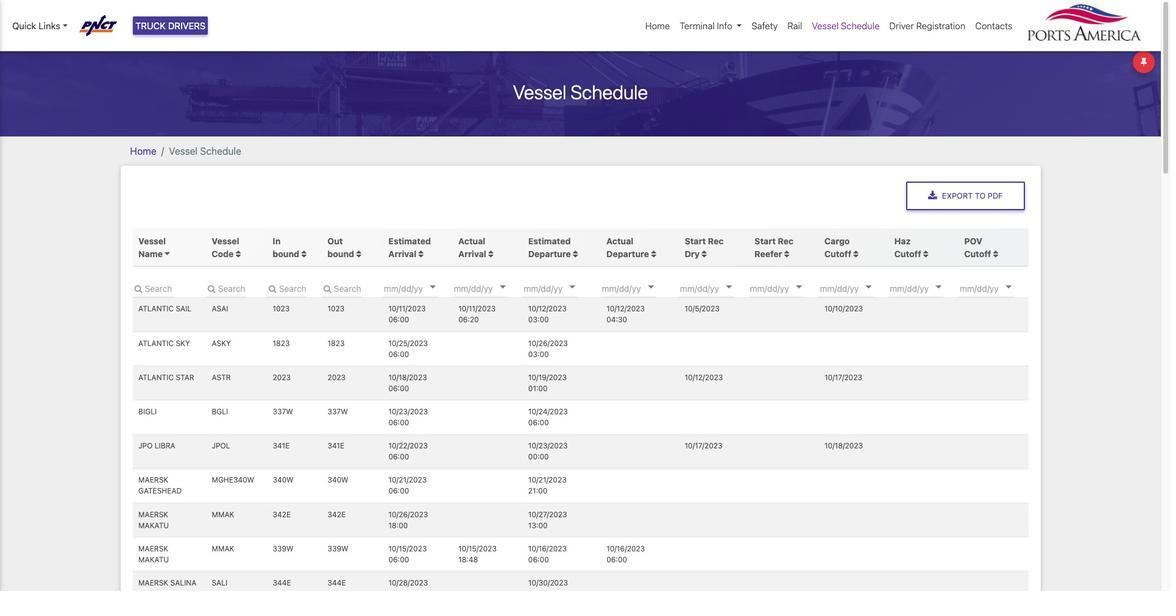 Task type: vqa. For each thing, say whether or not it's contained in the screenshot.
the Click to Sign Up for Email Alerts link
no



Task type: locate. For each thing, give the bounding box(es) containing it.
0 horizontal spatial 10/23/2023
[[389, 407, 428, 416]]

0 horizontal spatial estimated
[[389, 236, 431, 246]]

vessel schedule
[[812, 20, 880, 31], [513, 80, 648, 103], [169, 145, 241, 156]]

2 start from the left
[[755, 236, 776, 246]]

0 horizontal spatial bound
[[273, 249, 299, 259]]

mm/dd/yy field down reefer
[[749, 279, 822, 297]]

home link
[[641, 14, 675, 37], [130, 145, 156, 156]]

arrival for estimated arrival
[[389, 249, 417, 259]]

start for dry
[[685, 236, 706, 246]]

0 vertical spatial maersk makatu
[[138, 510, 169, 530]]

1 horizontal spatial arrival
[[459, 249, 486, 259]]

0 horizontal spatial 341e
[[273, 442, 290, 451]]

06:00 for 1823
[[389, 350, 409, 359]]

1 horizontal spatial home link
[[641, 14, 675, 37]]

1 open calendar image from the left
[[430, 286, 436, 289]]

1 1823 from the left
[[273, 339, 290, 348]]

start for reefer
[[755, 236, 776, 246]]

start inside start rec reefer
[[755, 236, 776, 246]]

rec for start rec dry
[[708, 236, 724, 246]]

1 horizontal spatial home
[[646, 20, 670, 31]]

2 horizontal spatial vessel schedule
[[812, 20, 880, 31]]

1 horizontal spatial 10/16/2023 06:00
[[607, 544, 645, 564]]

mm/dd/yy field up 10/12/2023 03:00
[[523, 279, 596, 297]]

1 horizontal spatial 342e
[[328, 510, 346, 519]]

1 bound from the left
[[273, 249, 299, 259]]

export to pdf link
[[907, 181, 1025, 210]]

actual
[[459, 236, 486, 246], [607, 236, 634, 246]]

0 horizontal spatial 339w
[[273, 544, 294, 553]]

1 horizontal spatial 10/11/2023
[[459, 305, 496, 314]]

10/11/2023 up 06:20
[[459, 305, 496, 314]]

4 open calendar image from the left
[[936, 286, 942, 289]]

registration
[[917, 20, 966, 31]]

1 horizontal spatial vessel schedule
[[513, 80, 648, 103]]

1 horizontal spatial start
[[755, 236, 776, 246]]

arrival
[[389, 249, 417, 259], [459, 249, 486, 259]]

maersk for 342e
[[138, 510, 168, 519]]

06:00 for 341e
[[389, 453, 409, 462]]

2 341e from the left
[[328, 442, 345, 451]]

6 mm/dd/yy field from the left
[[749, 279, 822, 297]]

1 vertical spatial home link
[[130, 145, 156, 156]]

1 estimated from the left
[[389, 236, 431, 246]]

0 horizontal spatial 10/15/2023
[[389, 544, 427, 553]]

10/23/2023 for 00:00
[[529, 442, 568, 451]]

06:00 inside 10/23/2023 06:00
[[389, 418, 409, 427]]

actual arrival
[[459, 236, 486, 259]]

2 atlantic from the top
[[138, 339, 174, 348]]

1 horizontal spatial 10/18/2023
[[825, 442, 863, 451]]

1 horizontal spatial 10/23/2023
[[529, 442, 568, 451]]

mmak for 339w
[[212, 544, 234, 553]]

10/26/2023 up 18:00
[[389, 510, 428, 519]]

10/21/2023 up 21:00
[[529, 476, 567, 485]]

mm/dd/yy field up 10/5/2023
[[679, 279, 752, 297]]

arrival inside estimated arrival
[[389, 249, 417, 259]]

0 vertical spatial mmak
[[212, 510, 234, 519]]

departure up 10/12/2023 04:30
[[607, 249, 649, 259]]

departure up 10/12/2023 03:00
[[529, 249, 571, 259]]

2 03:00 from the top
[[529, 350, 549, 359]]

mm/dd/yy field down haz cutoff
[[889, 279, 962, 297]]

start up reefer
[[755, 236, 776, 246]]

mm/dd/yy field up 10/10/2023
[[819, 279, 892, 297]]

06:00 inside 10/25/2023 06:00
[[389, 350, 409, 359]]

0 horizontal spatial arrival
[[389, 249, 417, 259]]

arrival for actual arrival
[[459, 249, 486, 259]]

None field
[[133, 279, 173, 297], [206, 279, 246, 297], [267, 279, 307, 297], [322, 279, 362, 297], [133, 279, 173, 297], [206, 279, 246, 297], [267, 279, 307, 297], [322, 279, 362, 297]]

home
[[646, 20, 670, 31], [130, 145, 156, 156]]

339w
[[273, 544, 294, 553], [328, 544, 349, 553]]

2 open calendar image from the left
[[726, 286, 732, 289]]

10/11/2023 for 06:00
[[389, 305, 426, 314]]

1 vertical spatial schedule
[[571, 80, 648, 103]]

0 vertical spatial 03:00
[[529, 315, 549, 325]]

open calendar image for third mm/dd/yy field from left
[[570, 286, 576, 289]]

3 open calendar image from the left
[[570, 286, 576, 289]]

1 horizontal spatial rec
[[778, 236, 794, 246]]

2 rec from the left
[[778, 236, 794, 246]]

maersk left salina
[[138, 579, 168, 588]]

2023
[[273, 373, 291, 382], [328, 373, 346, 382]]

1 vertical spatial atlantic
[[138, 339, 174, 348]]

10/11/2023 06:20
[[459, 305, 496, 325]]

open calendar image for 6th mm/dd/yy field from right
[[648, 286, 654, 289]]

1 arrival from the left
[[389, 249, 417, 259]]

1 atlantic from the top
[[138, 305, 174, 314]]

2 estimated from the left
[[529, 236, 571, 246]]

03:00 inside 10/26/2023 03:00
[[529, 350, 549, 359]]

actual departure
[[607, 236, 649, 259]]

06:00 inside 10/18/2023 06:00
[[389, 384, 409, 393]]

1 vertical spatial 10/23/2023
[[529, 442, 568, 451]]

06:00
[[389, 315, 409, 325], [389, 350, 409, 359], [389, 384, 409, 393], [389, 418, 409, 427], [529, 418, 549, 427], [389, 453, 409, 462], [389, 487, 409, 496], [389, 555, 409, 564], [529, 555, 549, 564], [607, 555, 627, 564]]

sail
[[176, 305, 192, 314]]

1 open calendar image from the left
[[648, 286, 654, 289]]

atlantic left sky at bottom
[[138, 339, 174, 348]]

2 cutoff from the left
[[895, 249, 922, 259]]

gateshead
[[138, 487, 182, 496]]

2 horizontal spatial schedule
[[841, 20, 880, 31]]

open calendar image for fifth mm/dd/yy field from right
[[726, 286, 732, 289]]

1 horizontal spatial cutoff
[[895, 249, 922, 259]]

0 vertical spatial 10/23/2023
[[389, 407, 428, 416]]

344e
[[273, 579, 291, 588], [328, 579, 346, 588]]

cutoff
[[825, 249, 852, 259], [895, 249, 922, 259], [965, 249, 992, 259]]

mmak for 342e
[[212, 510, 234, 519]]

4 open calendar image from the left
[[866, 286, 872, 289]]

06:00 inside 10/22/2023 06:00
[[389, 453, 409, 462]]

mm/dd/yy field up 10/11/2023 06:00 in the bottom of the page
[[383, 279, 456, 297]]

1 start from the left
[[685, 236, 706, 246]]

truck drivers link
[[133, 16, 208, 35]]

2 departure from the left
[[607, 249, 649, 259]]

0 horizontal spatial departure
[[529, 249, 571, 259]]

estimated arrival
[[389, 236, 431, 259]]

10/12/2023 04:30
[[607, 305, 645, 325]]

1 horizontal spatial 10/16/2023
[[607, 544, 645, 553]]

10/11/2023 06:00
[[389, 305, 426, 325]]

2 340w from the left
[[328, 476, 349, 485]]

atlantic left star at the bottom of the page
[[138, 373, 174, 382]]

1 maersk makatu from the top
[[138, 510, 169, 530]]

haz cutoff
[[895, 236, 922, 259]]

bound down in
[[273, 249, 299, 259]]

1 actual from the left
[[459, 236, 486, 246]]

5 open calendar image from the left
[[1006, 286, 1012, 289]]

10/21/2023
[[389, 476, 427, 485], [529, 476, 567, 485]]

schedule inside vessel schedule link
[[841, 20, 880, 31]]

0 horizontal spatial rec
[[708, 236, 724, 246]]

1 03:00 from the top
[[529, 315, 549, 325]]

2 maersk from the top
[[138, 510, 168, 519]]

03:00 up 10/26/2023 03:00
[[529, 315, 549, 325]]

0 vertical spatial schedule
[[841, 20, 880, 31]]

1 makatu from the top
[[138, 521, 169, 530]]

safety link
[[747, 14, 783, 37]]

start inside start rec dry
[[685, 236, 706, 246]]

0 horizontal spatial 10/21/2023
[[389, 476, 427, 485]]

0 horizontal spatial 10/12/2023
[[529, 305, 567, 314]]

schedule
[[841, 20, 880, 31], [571, 80, 648, 103], [200, 145, 241, 156]]

maersk down gateshead
[[138, 510, 168, 519]]

0 horizontal spatial 10/16/2023
[[529, 544, 567, 553]]

rail link
[[783, 14, 807, 37]]

7 mm/dd/yy field from the left
[[819, 279, 892, 297]]

bound inside the out bound
[[328, 249, 354, 259]]

0 horizontal spatial 10/18/2023
[[389, 373, 427, 382]]

2 makatu from the top
[[138, 555, 169, 564]]

maersk makatu up maersk salina on the bottom
[[138, 544, 169, 564]]

1 horizontal spatial 337w
[[328, 407, 348, 416]]

0 vertical spatial 10/17/2023
[[825, 373, 863, 382]]

atlantic for atlantic star
[[138, 373, 174, 382]]

actual inside actual arrival
[[459, 236, 486, 246]]

06:00 inside 10/11/2023 06:00
[[389, 315, 409, 325]]

actual inside actual departure
[[607, 236, 634, 246]]

truck
[[135, 20, 166, 31]]

bound down out
[[328, 249, 354, 259]]

3 open calendar image from the left
[[796, 286, 802, 289]]

10/15/2023 up 18:48
[[459, 544, 497, 553]]

1 horizontal spatial 339w
[[328, 544, 349, 553]]

0 vertical spatial 10/18/2023
[[389, 373, 427, 382]]

departure
[[529, 249, 571, 259], [607, 249, 649, 259]]

10/15/2023
[[389, 544, 427, 553], [459, 544, 497, 553]]

03:00
[[529, 315, 549, 325], [529, 350, 549, 359]]

open calendar image for first mm/dd/yy field from right
[[1006, 286, 1012, 289]]

0 vertical spatial home
[[646, 20, 670, 31]]

2 vertical spatial atlantic
[[138, 373, 174, 382]]

makatu for 339w
[[138, 555, 169, 564]]

1 horizontal spatial bound
[[328, 249, 354, 259]]

maersk inside maersk gateshead
[[138, 476, 168, 485]]

0 horizontal spatial 10/26/2023
[[389, 510, 428, 519]]

0 horizontal spatial 344e
[[273, 579, 291, 588]]

2 horizontal spatial cutoff
[[965, 249, 992, 259]]

asky
[[212, 339, 231, 348]]

makatu
[[138, 521, 169, 530], [138, 555, 169, 564]]

1 maersk from the top
[[138, 476, 168, 485]]

2 open calendar image from the left
[[500, 286, 506, 289]]

1 horizontal spatial 340w
[[328, 476, 349, 485]]

1 vertical spatial 10/17/2023
[[685, 442, 723, 451]]

open calendar image for fourth mm/dd/yy field from right
[[796, 286, 802, 289]]

1 horizontal spatial 341e
[[328, 442, 345, 451]]

mm/dd/yy field down pov cutoff
[[959, 279, 1032, 297]]

astr
[[212, 373, 231, 382]]

3 cutoff from the left
[[965, 249, 992, 259]]

1 10/11/2023 from the left
[[389, 305, 426, 314]]

1 horizontal spatial 344e
[[328, 579, 346, 588]]

atlantic star
[[138, 373, 194, 382]]

3 maersk from the top
[[138, 544, 168, 553]]

10/16/2023 06:00
[[529, 544, 567, 564], [607, 544, 645, 564]]

bound
[[273, 249, 299, 259], [328, 249, 354, 259]]

0 horizontal spatial start
[[685, 236, 706, 246]]

2 vertical spatial vessel schedule
[[169, 145, 241, 156]]

rec left start rec reefer
[[708, 236, 724, 246]]

in
[[273, 236, 281, 246]]

2 actual from the left
[[607, 236, 634, 246]]

1 horizontal spatial actual
[[607, 236, 634, 246]]

open calendar image
[[648, 286, 654, 289], [726, 286, 732, 289], [796, 286, 802, 289], [866, 286, 872, 289], [1006, 286, 1012, 289]]

2 10/11/2023 from the left
[[459, 305, 496, 314]]

0 vertical spatial 10/26/2023
[[529, 339, 568, 348]]

estimated inside estimated departure
[[529, 236, 571, 246]]

0 horizontal spatial schedule
[[200, 145, 241, 156]]

1 342e from the left
[[273, 510, 291, 519]]

1 horizontal spatial 10/15/2023
[[459, 544, 497, 553]]

2 1023 from the left
[[328, 305, 345, 314]]

10/16/2023
[[529, 544, 567, 553], [607, 544, 645, 553]]

2 horizontal spatial 10/12/2023
[[685, 373, 723, 382]]

10/21/2023 down 10/22/2023 06:00
[[389, 476, 427, 485]]

10/24/2023
[[529, 407, 568, 416]]

1 1023 from the left
[[273, 305, 290, 314]]

2 bound from the left
[[328, 249, 354, 259]]

1 horizontal spatial estimated
[[529, 236, 571, 246]]

06:00 inside 10/21/2023 06:00
[[389, 487, 409, 496]]

0 horizontal spatial 10/11/2023
[[389, 305, 426, 314]]

0 horizontal spatial cutoff
[[825, 249, 852, 259]]

bound for in
[[273, 249, 299, 259]]

1 mmak from the top
[[212, 510, 234, 519]]

1 rec from the left
[[708, 236, 724, 246]]

06:00 inside 10/24/2023 06:00
[[529, 418, 549, 427]]

341e
[[273, 442, 290, 451], [328, 442, 345, 451]]

2 344e from the left
[[328, 579, 346, 588]]

06:00 for 337w
[[389, 418, 409, 427]]

1 horizontal spatial 10/21/2023
[[529, 476, 567, 485]]

0 horizontal spatial 1023
[[273, 305, 290, 314]]

340w
[[273, 476, 294, 485], [328, 476, 349, 485]]

0 horizontal spatial home
[[130, 145, 156, 156]]

1 vertical spatial maersk makatu
[[138, 544, 169, 564]]

9 mm/dd/yy field from the left
[[959, 279, 1032, 297]]

drivers
[[168, 20, 206, 31]]

10/26/2023 for 18:00
[[389, 510, 428, 519]]

10/11/2023 up 10/25/2023
[[389, 305, 426, 314]]

18:00
[[389, 521, 408, 530]]

maersk makatu for 342e
[[138, 510, 169, 530]]

maersk
[[138, 476, 168, 485], [138, 510, 168, 519], [138, 544, 168, 553], [138, 579, 168, 588]]

maersk up maersk salina on the bottom
[[138, 544, 168, 553]]

start
[[685, 236, 706, 246], [755, 236, 776, 246]]

0 horizontal spatial vessel schedule
[[169, 145, 241, 156]]

start up dry
[[685, 236, 706, 246]]

1 departure from the left
[[529, 249, 571, 259]]

rec inside start rec reefer
[[778, 236, 794, 246]]

1 vertical spatial 10/26/2023
[[389, 510, 428, 519]]

1 horizontal spatial 2023
[[328, 373, 346, 382]]

0 horizontal spatial actual
[[459, 236, 486, 246]]

mm/dd/yy field up 10/12/2023 04:30
[[601, 279, 674, 297]]

10/15/2023 for 06:00
[[389, 544, 427, 553]]

open calendar image
[[430, 286, 436, 289], [500, 286, 506, 289], [570, 286, 576, 289], [936, 286, 942, 289]]

departure for estimated
[[529, 249, 571, 259]]

makatu for 342e
[[138, 521, 169, 530]]

1 vertical spatial mmak
[[212, 544, 234, 553]]

mm/dd/yy field
[[383, 279, 456, 297], [453, 279, 526, 297], [523, 279, 596, 297], [601, 279, 674, 297], [679, 279, 752, 297], [749, 279, 822, 297], [819, 279, 892, 297], [889, 279, 962, 297], [959, 279, 1032, 297]]

10/17/2023
[[825, 373, 863, 382], [685, 442, 723, 451]]

1 horizontal spatial departure
[[607, 249, 649, 259]]

1 horizontal spatial 10/12/2023
[[607, 305, 645, 314]]

03:00 up 10/19/2023
[[529, 350, 549, 359]]

rec inside start rec dry
[[708, 236, 724, 246]]

1 horizontal spatial 1823
[[328, 339, 345, 348]]

0 vertical spatial makatu
[[138, 521, 169, 530]]

0 vertical spatial vessel schedule
[[812, 20, 880, 31]]

salina
[[170, 579, 197, 588]]

337w
[[273, 407, 293, 416], [328, 407, 348, 416]]

mmak down mghe340w in the bottom of the page
[[212, 510, 234, 519]]

2 mmak from the top
[[212, 544, 234, 553]]

jpo
[[138, 442, 153, 451]]

10/26/2023 03:00
[[529, 339, 568, 359]]

4 maersk from the top
[[138, 579, 168, 588]]

10/23/2023 up 00:00
[[529, 442, 568, 451]]

atlantic left sail
[[138, 305, 174, 314]]

quick links link
[[12, 19, 67, 33]]

0 horizontal spatial 340w
[[273, 476, 294, 485]]

1 10/15/2023 from the left
[[389, 544, 427, 553]]

estimated
[[389, 236, 431, 246], [529, 236, 571, 246]]

1 vertical spatial makatu
[[138, 555, 169, 564]]

1 vertical spatial 03:00
[[529, 350, 549, 359]]

2 mm/dd/yy field from the left
[[453, 279, 526, 297]]

0 vertical spatial home link
[[641, 14, 675, 37]]

rec
[[708, 236, 724, 246], [778, 236, 794, 246]]

0 horizontal spatial 342e
[[273, 510, 291, 519]]

1 vertical spatial 10/18/2023
[[825, 442, 863, 451]]

1 horizontal spatial 1023
[[328, 305, 345, 314]]

1 10/21/2023 from the left
[[389, 476, 427, 485]]

10/11/2023
[[389, 305, 426, 314], [459, 305, 496, 314]]

0 horizontal spatial 337w
[[273, 407, 293, 416]]

10/15/2023 down 18:00
[[389, 544, 427, 553]]

10/23/2023 down 10/18/2023 06:00
[[389, 407, 428, 416]]

3 atlantic from the top
[[138, 373, 174, 382]]

cutoff down the cargo
[[825, 249, 852, 259]]

2 arrival from the left
[[459, 249, 486, 259]]

cutoff down pov
[[965, 249, 992, 259]]

03:00 inside 10/12/2023 03:00
[[529, 315, 549, 325]]

10/18/2023 for 10/18/2023
[[825, 442, 863, 451]]

makatu down gateshead
[[138, 521, 169, 530]]

03:00 for 10/12/2023 03:00
[[529, 315, 549, 325]]

1 344e from the left
[[273, 579, 291, 588]]

10/23/2023
[[389, 407, 428, 416], [529, 442, 568, 451]]

cutoff down haz
[[895, 249, 922, 259]]

0 horizontal spatial 10/16/2023 06:00
[[529, 544, 567, 564]]

bigli
[[138, 407, 157, 416]]

maersk makatu down gateshead
[[138, 510, 169, 530]]

2 maersk makatu from the top
[[138, 544, 169, 564]]

18:48
[[459, 555, 478, 564]]

0 horizontal spatial 10/17/2023
[[685, 442, 723, 451]]

mmak
[[212, 510, 234, 519], [212, 544, 234, 553]]

10/11/2023 for 06:20
[[459, 305, 496, 314]]

rec up reefer
[[778, 236, 794, 246]]

0 horizontal spatial 2023
[[273, 373, 291, 382]]

1 horizontal spatial 10/26/2023
[[529, 339, 568, 348]]

star
[[176, 373, 194, 382]]

bound inside in bound
[[273, 249, 299, 259]]

0 vertical spatial atlantic
[[138, 305, 174, 314]]

mmak up 'sali'
[[212, 544, 234, 553]]

06:00 inside the 10/15/2023 06:00
[[389, 555, 409, 564]]

1 10/16/2023 from the left
[[529, 544, 567, 553]]

2 10/16/2023 from the left
[[607, 544, 645, 553]]

mm/dd/yy field up 10/11/2023 06:20
[[453, 279, 526, 297]]

0 horizontal spatial 1823
[[273, 339, 290, 348]]

atlantic
[[138, 305, 174, 314], [138, 339, 174, 348], [138, 373, 174, 382]]

contacts link
[[971, 14, 1018, 37]]

2 vertical spatial schedule
[[200, 145, 241, 156]]

2 10/21/2023 from the left
[[529, 476, 567, 485]]

1 cutoff from the left
[[825, 249, 852, 259]]

maersk up gateshead
[[138, 476, 168, 485]]

04:30
[[607, 315, 627, 325]]

10/10/2023
[[825, 305, 863, 314]]

2 10/15/2023 from the left
[[459, 544, 497, 553]]

10/26/2023 down 10/12/2023 03:00
[[529, 339, 568, 348]]

10/21/2023 for 06:00
[[389, 476, 427, 485]]

makatu up maersk salina on the bottom
[[138, 555, 169, 564]]



Task type: describe. For each thing, give the bounding box(es) containing it.
bgli
[[212, 407, 228, 416]]

1 horizontal spatial schedule
[[571, 80, 648, 103]]

maersk for 339w
[[138, 544, 168, 553]]

1 mm/dd/yy field from the left
[[383, 279, 456, 297]]

jpo libra
[[138, 442, 175, 451]]

1 vertical spatial home
[[130, 145, 156, 156]]

13:00
[[529, 521, 548, 530]]

06:00 for 339w
[[389, 555, 409, 564]]

departure for actual
[[607, 249, 649, 259]]

dry
[[685, 249, 700, 259]]

reefer
[[755, 249, 783, 259]]

01:00
[[529, 384, 548, 393]]

10/28/2023
[[389, 579, 428, 588]]

vessel name
[[138, 236, 166, 259]]

06:00 for 340w
[[389, 487, 409, 496]]

open calendar image for second mm/dd/yy field
[[500, 286, 506, 289]]

10/26/2023 for 03:00
[[529, 339, 568, 348]]

driver registration link
[[885, 14, 971, 37]]

21:00
[[529, 487, 548, 496]]

10/15/2023 18:48
[[459, 544, 497, 564]]

1 horizontal spatial 10/17/2023
[[825, 373, 863, 382]]

code
[[212, 249, 234, 259]]

10/15/2023 06:00
[[389, 544, 427, 564]]

sky
[[176, 339, 190, 348]]

10/22/2023 06:00
[[389, 442, 428, 462]]

start rec dry
[[685, 236, 724, 259]]

actual for actual arrival
[[459, 236, 486, 246]]

5 mm/dd/yy field from the left
[[679, 279, 752, 297]]

10/27/2023 13:00
[[529, 510, 567, 530]]

10/12/2023 for 03:00
[[529, 305, 567, 314]]

estimated for departure
[[529, 236, 571, 246]]

atlantic for atlantic sail
[[138, 305, 174, 314]]

vessel code
[[212, 236, 239, 259]]

out
[[328, 236, 343, 246]]

10/15/2023 for 18:48
[[459, 544, 497, 553]]

driver registration
[[890, 20, 966, 31]]

terminal info link
[[675, 14, 747, 37]]

truck drivers
[[135, 20, 206, 31]]

terminal info
[[680, 20, 733, 31]]

10/27/2023
[[529, 510, 567, 519]]

1 10/16/2023 06:00 from the left
[[529, 544, 567, 564]]

name
[[138, 249, 163, 259]]

1 340w from the left
[[273, 476, 294, 485]]

10/25/2023 06:00
[[389, 339, 428, 359]]

1 339w from the left
[[273, 544, 294, 553]]

mghe340w
[[212, 476, 254, 485]]

start rec reefer
[[755, 236, 794, 259]]

haz
[[895, 236, 911, 246]]

10/24/2023 06:00
[[529, 407, 568, 427]]

rec for start rec reefer
[[778, 236, 794, 246]]

driver
[[890, 20, 914, 31]]

asai
[[212, 305, 228, 314]]

2 1823 from the left
[[328, 339, 345, 348]]

pdf
[[988, 191, 1003, 200]]

10/30/2023
[[529, 579, 568, 588]]

atlantic for atlantic sky
[[138, 339, 174, 348]]

libra
[[155, 442, 175, 451]]

2 2023 from the left
[[328, 373, 346, 382]]

cutoff for haz
[[895, 249, 922, 259]]

cutoff for pov
[[965, 249, 992, 259]]

2 339w from the left
[[328, 544, 349, 553]]

jpol
[[212, 442, 230, 451]]

rail
[[788, 20, 803, 31]]

1 341e from the left
[[273, 442, 290, 451]]

maersk gateshead
[[138, 476, 182, 496]]

info
[[717, 20, 733, 31]]

00:00
[[529, 453, 549, 462]]

quick links
[[12, 20, 60, 31]]

sali
[[212, 579, 228, 588]]

out bound
[[328, 236, 356, 259]]

10/12/2023 for 04:30
[[607, 305, 645, 314]]

download image
[[929, 191, 938, 201]]

estimated departure
[[529, 236, 571, 259]]

10/23/2023 for 06:00
[[389, 407, 428, 416]]

links
[[39, 20, 60, 31]]

10/12/2023 03:00
[[529, 305, 567, 325]]

in bound
[[273, 236, 302, 259]]

cargo cutoff
[[825, 236, 852, 259]]

10/23/2023 06:00
[[389, 407, 428, 427]]

to
[[975, 191, 986, 200]]

8 mm/dd/yy field from the left
[[889, 279, 962, 297]]

maersk for 344e
[[138, 579, 168, 588]]

10/21/2023 for 21:00
[[529, 476, 567, 485]]

4 mm/dd/yy field from the left
[[601, 279, 674, 297]]

pov cutoff
[[965, 236, 992, 259]]

1 vertical spatial vessel schedule
[[513, 80, 648, 103]]

open calendar image for third mm/dd/yy field from right
[[866, 286, 872, 289]]

10/21/2023 06:00
[[389, 476, 427, 496]]

maersk makatu for 339w
[[138, 544, 169, 564]]

quick
[[12, 20, 36, 31]]

2 337w from the left
[[328, 407, 348, 416]]

10/25/2023
[[389, 339, 428, 348]]

maersk for 340w
[[138, 476, 168, 485]]

10/19/2023 01:00
[[529, 373, 567, 393]]

06:20
[[459, 315, 479, 325]]

bound for out
[[328, 249, 354, 259]]

10/18/2023 for 10/18/2023 06:00
[[389, 373, 427, 382]]

10/26/2023 18:00
[[389, 510, 428, 530]]

maersk salina
[[138, 579, 197, 588]]

2 342e from the left
[[328, 510, 346, 519]]

actual for actual departure
[[607, 236, 634, 246]]

2 10/16/2023 06:00 from the left
[[607, 544, 645, 564]]

export to pdf
[[942, 191, 1003, 200]]

contacts
[[976, 20, 1013, 31]]

10/22/2023
[[389, 442, 428, 451]]

atlantic sky
[[138, 339, 190, 348]]

cargo
[[825, 236, 850, 246]]

vessel schedule link
[[807, 14, 885, 37]]

open calendar image for 8th mm/dd/yy field from the left
[[936, 286, 942, 289]]

open calendar image for 9th mm/dd/yy field from the right
[[430, 286, 436, 289]]

10/23/2023 00:00
[[529, 442, 568, 462]]

atlantic sail
[[138, 305, 192, 314]]

1 2023 from the left
[[273, 373, 291, 382]]

06:00 for 2023
[[389, 384, 409, 393]]

06:00 for 1023
[[389, 315, 409, 325]]

0 horizontal spatial home link
[[130, 145, 156, 156]]

1 337w from the left
[[273, 407, 293, 416]]

3 mm/dd/yy field from the left
[[523, 279, 596, 297]]

10/19/2023
[[529, 373, 567, 382]]

10/5/2023
[[685, 305, 720, 314]]

cutoff for cargo
[[825, 249, 852, 259]]

10/21/2023 21:00
[[529, 476, 567, 496]]

terminal
[[680, 20, 715, 31]]

estimated for arrival
[[389, 236, 431, 246]]

pov
[[965, 236, 983, 246]]

export
[[942, 191, 973, 200]]

03:00 for 10/26/2023 03:00
[[529, 350, 549, 359]]

safety
[[752, 20, 778, 31]]



